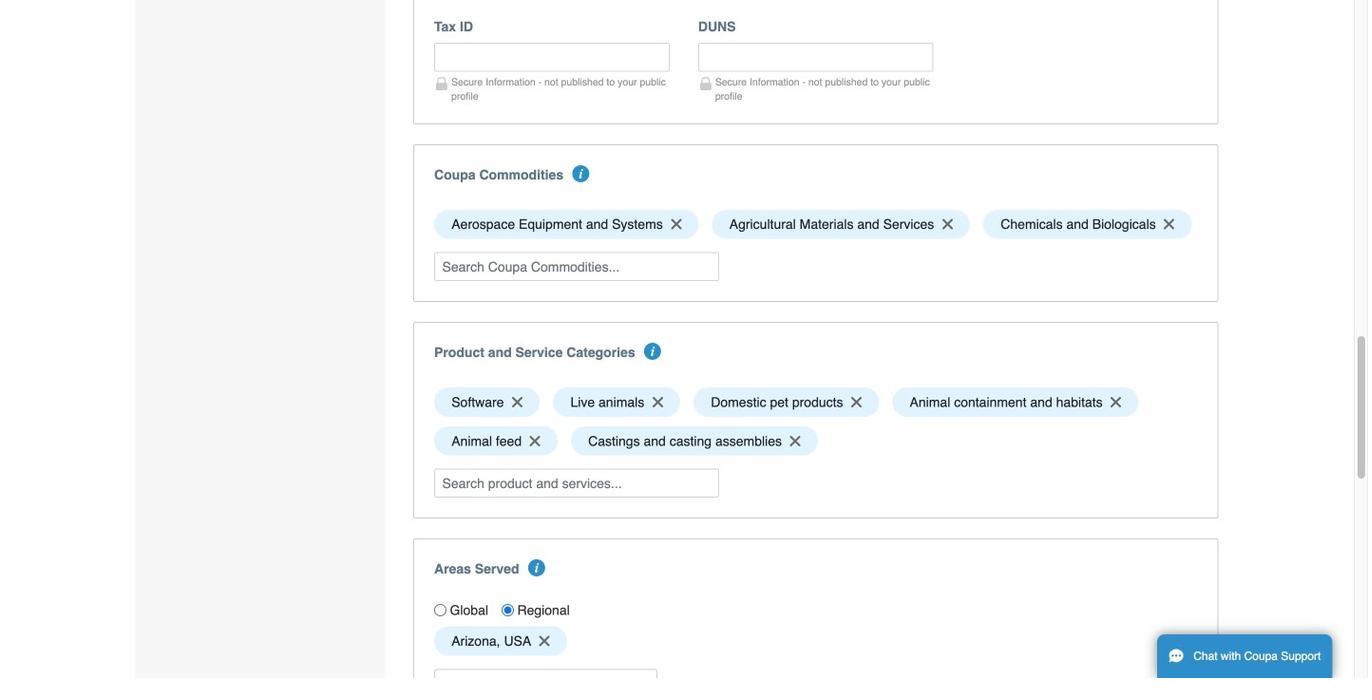 Task type: describe. For each thing, give the bounding box(es) containing it.
additional information image
[[528, 560, 545, 577]]

additional information image for search coupa commodities... field
[[573, 165, 590, 182]]

option inside selected areas list box
[[434, 627, 568, 656]]

selected list box for search product and services... field
[[428, 383, 1205, 461]]

additional information image for search product and services... field
[[644, 343, 662, 360]]



Task type: locate. For each thing, give the bounding box(es) containing it.
0 horizontal spatial additional information image
[[573, 165, 590, 182]]

2 selected list box from the top
[[428, 383, 1205, 461]]

1 vertical spatial selected list box
[[428, 383, 1205, 461]]

None radio
[[502, 605, 514, 617]]

option
[[434, 210, 699, 239], [713, 210, 971, 239], [984, 210, 1192, 239], [434, 388, 540, 417], [553, 388, 681, 417], [694, 388, 880, 417], [893, 388, 1139, 417], [434, 427, 558, 456], [571, 427, 818, 456], [434, 627, 568, 656]]

selected areas list box
[[428, 622, 1205, 661]]

additional information image
[[573, 165, 590, 182], [644, 343, 662, 360]]

1 vertical spatial additional information image
[[644, 343, 662, 360]]

selected list box
[[428, 205, 1205, 244], [428, 383, 1205, 461]]

0 vertical spatial selected list box
[[428, 205, 1205, 244]]

1 horizontal spatial additional information image
[[644, 343, 662, 360]]

None text field
[[434, 43, 670, 72], [699, 43, 934, 72], [434, 43, 670, 72], [699, 43, 934, 72]]

selected list box for search coupa commodities... field
[[428, 205, 1205, 244]]

None radio
[[434, 605, 447, 617]]

1 selected list box from the top
[[428, 205, 1205, 244]]

Search Coupa Commodities... field
[[434, 252, 720, 281]]

Search product and services... field
[[434, 469, 720, 498]]

0 vertical spatial additional information image
[[573, 165, 590, 182]]



Task type: vqa. For each thing, say whether or not it's contained in the screenshot.
ROWS.
no



